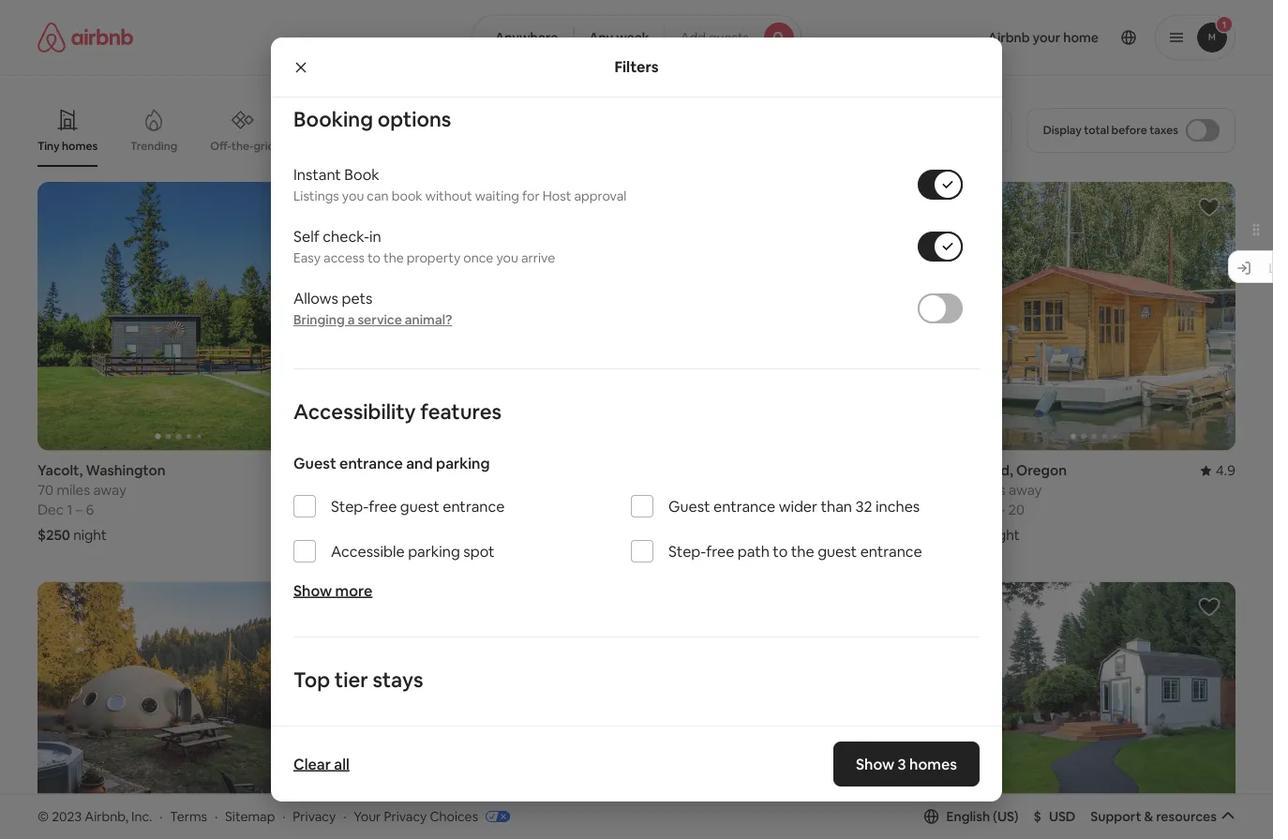 Task type: locate. For each thing, give the bounding box(es) containing it.
1 horizontal spatial you
[[496, 249, 518, 266]]

1 horizontal spatial oregon
[[1016, 461, 1067, 480]]

4.9 out of 5 average rating image
[[1201, 461, 1236, 480]]

1 vertical spatial free
[[706, 542, 734, 561]]

0 vertical spatial step-
[[331, 496, 369, 516]]

portland,
[[953, 461, 1013, 480]]

homes right 3
[[910, 754, 957, 774]]

oregon
[[383, 461, 434, 480], [1016, 461, 1067, 480]]

miles inside 'yacolt, washington 70 miles away dec 1 – 6 $250 night'
[[57, 481, 90, 499]]

2 horizontal spatial nov
[[953, 501, 979, 519]]

inches
[[876, 496, 920, 516]]

oregon up 20
[[1016, 461, 1067, 480]]

self check-in easy access to the property once you arrive
[[293, 226, 555, 266]]

0 vertical spatial guest
[[293, 453, 336, 473]]

nov down 56
[[648, 501, 673, 519]]

$117
[[648, 526, 676, 544]]

group
[[38, 94, 914, 167], [38, 182, 320, 450], [343, 182, 625, 450], [648, 182, 931, 450], [953, 182, 1236, 450], [38, 582, 320, 839], [343, 582, 625, 839], [648, 582, 931, 839], [953, 582, 1236, 839]]

to down in
[[367, 249, 381, 266]]

1 horizontal spatial guest
[[668, 496, 710, 516]]

the down wider
[[791, 542, 814, 561]]

1 horizontal spatial to
[[773, 542, 788, 561]]

away for bend,
[[399, 481, 432, 499]]

miles up 11
[[667, 481, 700, 499]]

1 horizontal spatial show
[[593, 725, 627, 742]]

6
[[86, 501, 94, 519]]

instant
[[293, 165, 341, 184]]

bend,
[[343, 461, 380, 480]]

night down 16
[[679, 526, 713, 544]]

miles inside "portland, oregon 50 miles away nov 15 – 20 night"
[[972, 481, 1006, 499]]

2 horizontal spatial show
[[856, 754, 895, 774]]

listings
[[293, 188, 339, 204]]

$250
[[38, 526, 70, 544]]

nov down "50" on the right of page
[[953, 501, 979, 519]]

nov left 2
[[343, 501, 368, 519]]

0 horizontal spatial to
[[367, 249, 381, 266]]

3 night from the left
[[679, 526, 713, 544]]

guest down than
[[818, 542, 857, 561]]

guest right 56
[[668, 496, 710, 516]]

guest
[[293, 453, 336, 473], [668, 496, 710, 516]]

away
[[93, 481, 126, 499], [399, 481, 432, 499], [704, 481, 737, 499], [1009, 481, 1042, 499]]

1 away from the left
[[93, 481, 126, 499]]

homes right tiny
[[62, 139, 98, 153]]

nov for 98
[[343, 501, 368, 519]]

homes inside filters dialog
[[910, 754, 957, 774]]

the-
[[231, 139, 254, 153]]

15
[[982, 501, 995, 519]]

4 miles from the left
[[972, 481, 1006, 499]]

4 night from the left
[[986, 526, 1020, 544]]

anywhere button
[[472, 15, 574, 60]]

2 – from the left
[[382, 501, 389, 519]]

0 horizontal spatial free
[[369, 496, 397, 516]]

display total before taxes button
[[1027, 108, 1236, 153]]

show left more
[[293, 581, 332, 600]]

parking
[[436, 453, 490, 473], [408, 542, 460, 561]]

without
[[425, 188, 472, 204]]

self
[[293, 226, 320, 246]]

portland, oregon 50 miles away nov 15 – 20 night
[[953, 461, 1067, 544]]

night inside "portland, oregon 50 miles away nov 15 – 20 night"
[[986, 526, 1020, 544]]

privacy right the your
[[384, 808, 427, 825]]

– right 11
[[691, 501, 698, 519]]

oregon up step-free guest entrance in the bottom of the page
[[383, 461, 434, 480]]

16
[[701, 501, 715, 519]]

– inside bend, oregon 98 miles away nov 2 – 7 night
[[382, 501, 389, 519]]

0 horizontal spatial step-
[[331, 496, 369, 516]]

easy
[[293, 249, 321, 266]]

3 miles from the left
[[667, 481, 700, 499]]

away inside bend, oregon 98 miles away nov 2 – 7 night
[[399, 481, 432, 499]]

0 vertical spatial homes
[[62, 139, 98, 153]]

parking right the and
[[436, 453, 490, 473]]

miles up 1
[[57, 481, 90, 499]]

property
[[407, 249, 461, 266]]

night down 7 in the bottom of the page
[[377, 526, 410, 544]]

filters
[[614, 57, 659, 76]]

miles up 2
[[362, 481, 396, 499]]

total
[[1084, 123, 1109, 137]]

add to wishlist: bend, oregon image
[[588, 196, 610, 218]]

instant book listings you can book without waiting for host approval
[[293, 165, 627, 204]]

off-
[[210, 139, 231, 153]]

tiny homes
[[38, 139, 98, 153]]

32
[[856, 496, 872, 516]]

1 nov from the left
[[343, 501, 368, 519]]

0 vertical spatial to
[[367, 249, 381, 266]]

– inside 56 miles away nov 11 – 16 $117 night
[[691, 501, 698, 519]]

night down 20
[[986, 526, 1020, 544]]

booking options
[[293, 106, 451, 132]]

show map
[[593, 725, 657, 742]]

0 horizontal spatial privacy
[[293, 808, 336, 825]]

miles up 15
[[972, 481, 1006, 499]]

map
[[630, 725, 657, 742]]

0 horizontal spatial guest
[[400, 496, 440, 516]]

nov inside bend, oregon 98 miles away nov 2 – 7 night
[[343, 501, 368, 519]]

animal?
[[405, 311, 452, 328]]

2 night from the left
[[377, 526, 410, 544]]

than
[[821, 496, 852, 516]]

3 – from the left
[[691, 501, 698, 519]]

nov inside "portland, oregon 50 miles away nov 15 – 20 night"
[[953, 501, 979, 519]]

add
[[680, 29, 706, 46]]

3 nov from the left
[[953, 501, 979, 519]]

night inside 'yacolt, washington 70 miles away dec 1 – 6 $250 night'
[[73, 526, 107, 544]]

sitemap
[[225, 808, 275, 825]]

parking left spot
[[408, 542, 460, 561]]

support & resources
[[1091, 808, 1217, 825]]

options
[[378, 106, 451, 132]]

allows
[[293, 288, 338, 308]]

privacy
[[293, 808, 336, 825], [384, 808, 427, 825]]

arrive
[[521, 249, 555, 266]]

you down book
[[342, 188, 364, 204]]

1 horizontal spatial free
[[706, 542, 734, 561]]

· right inc.
[[160, 808, 163, 825]]

– inside "portland, oregon 50 miles away nov 15 – 20 night"
[[998, 501, 1005, 519]]

terms · sitemap · privacy ·
[[170, 808, 346, 825]]

service
[[358, 311, 402, 328]]

the inside self check-in easy access to the property once you arrive
[[383, 249, 404, 266]]

2 oregon from the left
[[1016, 461, 1067, 480]]

allows pets bringing a service animal?
[[293, 288, 452, 328]]

1 vertical spatial homes
[[910, 754, 957, 774]]

· left the your
[[343, 808, 346, 825]]

group containing off-the-grid
[[38, 94, 914, 167]]

to right path
[[773, 542, 788, 561]]

night down 6
[[73, 526, 107, 544]]

0 horizontal spatial the
[[383, 249, 404, 266]]

7
[[392, 501, 400, 519]]

dec
[[38, 501, 64, 519]]

0 horizontal spatial guest
[[293, 453, 336, 473]]

1 vertical spatial guest
[[818, 542, 857, 561]]

privacy down clear
[[293, 808, 336, 825]]

1 night from the left
[[73, 526, 107, 544]]

1 vertical spatial you
[[496, 249, 518, 266]]

step- left 2
[[331, 496, 369, 516]]

away inside "portland, oregon 50 miles away nov 15 – 20 night"
[[1009, 481, 1042, 499]]

·
[[160, 808, 163, 825], [215, 808, 218, 825], [282, 808, 285, 825], [343, 808, 346, 825]]

taxes
[[1150, 123, 1179, 137]]

the left property
[[383, 249, 404, 266]]

step-free path to the guest entrance
[[668, 542, 922, 561]]

2 privacy from the left
[[384, 808, 427, 825]]

you right once
[[496, 249, 518, 266]]

show for show 3 homes
[[856, 754, 895, 774]]

1 vertical spatial step-
[[668, 542, 706, 561]]

show left map
[[593, 725, 627, 742]]

away up 20
[[1009, 481, 1042, 499]]

0 vertical spatial free
[[369, 496, 397, 516]]

english
[[947, 808, 990, 825]]

1 horizontal spatial nov
[[648, 501, 673, 519]]

away down washington
[[93, 481, 126, 499]]

oregon inside "portland, oregon 50 miles away nov 15 – 20 night"
[[1016, 461, 1067, 480]]

top tier stays
[[293, 666, 423, 693]]

1 vertical spatial show
[[593, 725, 627, 742]]

oregon inside bend, oregon 98 miles away nov 2 – 7 night
[[383, 461, 434, 480]]

1 – from the left
[[76, 501, 83, 519]]

1 · from the left
[[160, 808, 163, 825]]

4 – from the left
[[998, 501, 1005, 519]]

to inside self check-in easy access to the property once you arrive
[[367, 249, 381, 266]]

2 miles from the left
[[362, 481, 396, 499]]

trending
[[130, 139, 177, 153]]

0 horizontal spatial you
[[342, 188, 364, 204]]

free left path
[[706, 542, 734, 561]]

filters dialog
[[271, 38, 1002, 839]]

2
[[371, 501, 379, 519]]

0 horizontal spatial nov
[[343, 501, 368, 519]]

miles
[[57, 481, 90, 499], [362, 481, 396, 499], [667, 481, 700, 499], [972, 481, 1006, 499]]

terms
[[170, 808, 207, 825]]

· left privacy link
[[282, 808, 285, 825]]

away up 16
[[704, 481, 737, 499]]

terms link
[[170, 808, 207, 825]]

you
[[342, 188, 364, 204], [496, 249, 518, 266]]

entrance down inches
[[860, 542, 922, 561]]

step- for step-free path to the guest entrance
[[668, 542, 706, 561]]

away up 7 in the bottom of the page
[[399, 481, 432, 499]]

2 away from the left
[[399, 481, 432, 499]]

free for path
[[706, 542, 734, 561]]

4 away from the left
[[1009, 481, 1042, 499]]

2 vertical spatial show
[[856, 754, 895, 774]]

show
[[293, 581, 332, 600], [593, 725, 627, 742], [856, 754, 895, 774]]

yacolt,
[[38, 461, 83, 480]]

inc.
[[131, 808, 152, 825]]

–
[[76, 501, 83, 519], [382, 501, 389, 519], [691, 501, 698, 519], [998, 501, 1005, 519]]

step- down 11
[[668, 542, 706, 561]]

1 vertical spatial guest
[[668, 496, 710, 516]]

clear all
[[293, 754, 350, 774]]

0 horizontal spatial show
[[293, 581, 332, 600]]

&
[[1144, 808, 1153, 825]]

1 horizontal spatial homes
[[910, 754, 957, 774]]

add to wishlist: eugene, oregon image
[[283, 596, 305, 618]]

0 horizontal spatial oregon
[[383, 461, 434, 480]]

– inside 'yacolt, washington 70 miles away dec 1 – 6 $250 night'
[[76, 501, 83, 519]]

– right 1
[[76, 501, 83, 519]]

entrance
[[340, 453, 403, 473], [443, 496, 505, 516], [714, 496, 776, 516], [860, 542, 922, 561]]

None search field
[[472, 15, 802, 60]]

add to wishlist: vancouver, washington image
[[1198, 596, 1221, 618]]

show for show map
[[593, 725, 627, 742]]

show inside button
[[593, 725, 627, 742]]

nov for 50
[[953, 501, 979, 519]]

guests
[[709, 29, 749, 46]]

guest left "bend,"
[[293, 453, 336, 473]]

away for portland,
[[1009, 481, 1042, 499]]

show left 3
[[856, 754, 895, 774]]

nov inside 56 miles away nov 11 – 16 $117 night
[[648, 501, 673, 519]]

1 horizontal spatial guest
[[818, 542, 857, 561]]

1 horizontal spatial privacy
[[384, 808, 427, 825]]

0 vertical spatial parking
[[436, 453, 490, 473]]

0 horizontal spatial homes
[[62, 139, 98, 153]]

free right 98
[[369, 496, 397, 516]]

· right terms link
[[215, 808, 218, 825]]

homes inside 'group'
[[62, 139, 98, 153]]

1 horizontal spatial step-
[[668, 542, 706, 561]]

0 vertical spatial the
[[383, 249, 404, 266]]

3 away from the left
[[704, 481, 737, 499]]

away inside 'yacolt, washington 70 miles away dec 1 – 6 $250 night'
[[93, 481, 126, 499]]

98
[[343, 481, 359, 499]]

1 miles from the left
[[57, 481, 90, 499]]

2 nov from the left
[[648, 501, 673, 519]]

– right 15
[[998, 501, 1005, 519]]

miles inside bend, oregon 98 miles away nov 2 – 7 night
[[362, 481, 396, 499]]

3
[[898, 754, 906, 774]]

0 vertical spatial show
[[293, 581, 332, 600]]

guest right 7 in the bottom of the page
[[400, 496, 440, 516]]

any week
[[589, 29, 649, 46]]

1 vertical spatial the
[[791, 542, 814, 561]]

20
[[1008, 501, 1025, 519]]

0 vertical spatial you
[[342, 188, 364, 204]]

– left 7 in the bottom of the page
[[382, 501, 389, 519]]

1 oregon from the left
[[383, 461, 434, 480]]

bringing
[[293, 311, 345, 328]]



Task type: describe. For each thing, give the bounding box(es) containing it.
away inside 56 miles away nov 11 – 16 $117 night
[[704, 481, 737, 499]]

top
[[293, 666, 330, 693]]

tier
[[335, 666, 368, 693]]

show for show more
[[293, 581, 332, 600]]

support & resources button
[[1091, 808, 1236, 825]]

guest for guest entrance wider than 32 inches
[[668, 496, 710, 516]]

entrance up 98
[[340, 453, 403, 473]]

1 horizontal spatial the
[[791, 542, 814, 561]]

can
[[367, 188, 389, 204]]

– for 70
[[76, 501, 83, 519]]

stays
[[373, 666, 423, 693]]

anywhere
[[495, 29, 558, 46]]

away for yacolt,
[[93, 481, 126, 499]]

english (us)
[[947, 808, 1019, 825]]

– for 50
[[998, 501, 1005, 519]]

show more
[[293, 581, 373, 600]]

add guests
[[680, 29, 749, 46]]

night inside bend, oregon 98 miles away nov 2 – 7 night
[[377, 526, 410, 544]]

access
[[324, 249, 365, 266]]

a
[[348, 311, 355, 328]]

for
[[522, 188, 540, 204]]

accessibility
[[293, 398, 416, 425]]

your privacy choices link
[[354, 808, 510, 826]]

clear all button
[[284, 745, 359, 783]]

week
[[616, 29, 649, 46]]

any week button
[[573, 15, 665, 60]]

free for guest
[[369, 496, 397, 516]]

56
[[648, 481, 664, 499]]

approval
[[574, 188, 627, 204]]

accessible
[[331, 542, 405, 561]]

© 2023 airbnb, inc. ·
[[38, 808, 163, 825]]

oregon for bend, oregon 98 miles away nov 2 – 7 night
[[383, 461, 434, 480]]

your
[[354, 808, 381, 825]]

entrance up path
[[714, 496, 776, 516]]

1
[[67, 501, 73, 519]]

and
[[406, 453, 433, 473]]

11
[[677, 501, 688, 519]]

support
[[1091, 808, 1141, 825]]

guest for guest entrance and parking
[[293, 453, 336, 473]]

once
[[463, 249, 493, 266]]

2023
[[52, 808, 82, 825]]

show map button
[[575, 711, 699, 756]]

add to wishlist: portland, oregon image
[[1198, 196, 1221, 218]]

profile element
[[824, 0, 1236, 75]]

entrance up spot
[[443, 496, 505, 516]]

grid
[[254, 139, 275, 153]]

guest entrance wider than 32 inches
[[668, 496, 920, 516]]

washington
[[86, 461, 166, 480]]

oregon for portland, oregon 50 miles away nov 15 – 20 night
[[1016, 461, 1067, 480]]

any
[[589, 29, 613, 46]]

before
[[1112, 123, 1147, 137]]

accessibility features
[[293, 398, 502, 425]]

2 · from the left
[[215, 808, 218, 825]]

4 · from the left
[[343, 808, 346, 825]]

bend, oregon 98 miles away nov 2 – 7 night
[[343, 461, 434, 544]]

guest entrance and parking
[[293, 453, 490, 473]]

$ usd
[[1034, 808, 1076, 825]]

privacy inside your privacy choices link
[[384, 808, 427, 825]]

book
[[344, 165, 380, 184]]

– for 98
[[382, 501, 389, 519]]

wider
[[779, 496, 818, 516]]

sitemap link
[[225, 808, 275, 825]]

4.9
[[1216, 461, 1236, 480]]

0 vertical spatial guest
[[400, 496, 440, 516]]

features
[[420, 398, 502, 425]]

usd
[[1049, 808, 1076, 825]]

all
[[334, 754, 350, 774]]

you inside instant book listings you can book without waiting for host approval
[[342, 188, 364, 204]]

56 miles away nov 11 – 16 $117 night
[[648, 481, 737, 544]]

©
[[38, 808, 49, 825]]

night inside 56 miles away nov 11 – 16 $117 night
[[679, 526, 713, 544]]

pets
[[342, 288, 373, 308]]

none search field containing anywhere
[[472, 15, 802, 60]]

miles inside 56 miles away nov 11 – 16 $117 night
[[667, 481, 700, 499]]

1 vertical spatial to
[[773, 542, 788, 561]]

off-the-grid
[[210, 139, 275, 153]]

add guests button
[[664, 15, 802, 60]]

3 · from the left
[[282, 808, 285, 825]]

choices
[[430, 808, 478, 825]]

1 privacy from the left
[[293, 808, 336, 825]]

clear
[[293, 754, 331, 774]]

miles for bend,
[[362, 481, 396, 499]]

step- for step-free guest entrance
[[331, 496, 369, 516]]

check-
[[323, 226, 369, 246]]

bringing a service animal? button
[[293, 311, 452, 328]]

(us)
[[993, 808, 1019, 825]]

book
[[392, 188, 423, 204]]

you inside self check-in easy access to the property once you arrive
[[496, 249, 518, 266]]

resources
[[1156, 808, 1217, 825]]

display
[[1043, 123, 1082, 137]]

miles for yacolt,
[[57, 481, 90, 499]]

in
[[369, 226, 381, 246]]

1 vertical spatial parking
[[408, 542, 460, 561]]

show more button
[[293, 581, 373, 600]]

miles for portland,
[[972, 481, 1006, 499]]

show 3 homes
[[856, 754, 957, 774]]

show 3 homes link
[[834, 742, 980, 787]]

your privacy choices
[[354, 808, 478, 825]]

add to wishlist: yacolt, washington image
[[283, 196, 305, 218]]

privacy link
[[293, 808, 336, 825]]



Task type: vqa. For each thing, say whether or not it's contained in the screenshot.
right Step-
yes



